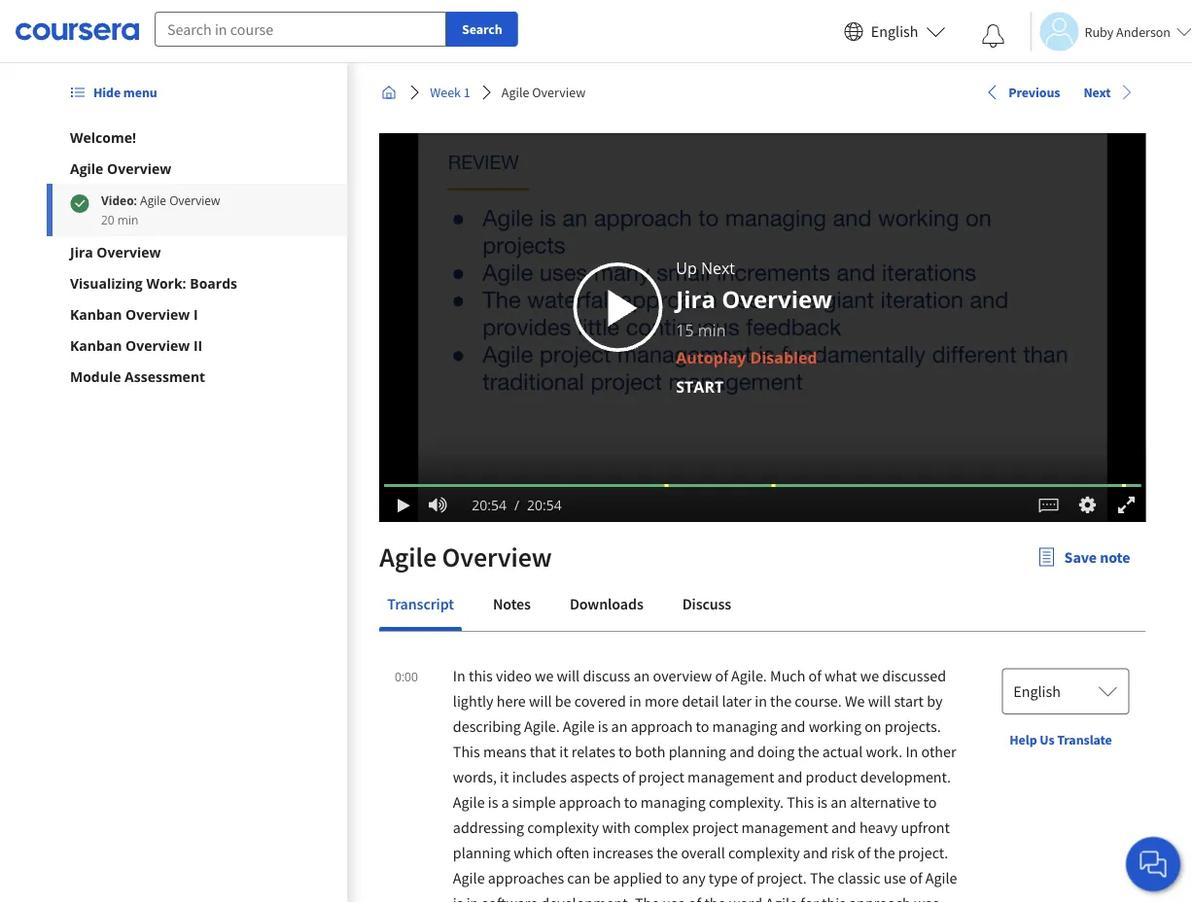 Task type: describe. For each thing, give the bounding box(es) containing it.
increases
[[593, 844, 653, 863]]

save note
[[1065, 548, 1131, 567]]

min inside 'up next jira overview 15 min autoplay disabled start'
[[698, 320, 726, 341]]

chat with us image
[[1138, 849, 1170, 881]]

and inside this is an alternative to addressing complexity with complex project management and
[[831, 818, 856, 838]]

autoplay
[[676, 347, 746, 368]]

to inside in other words, it includes aspects of project management and product development. agile is a simple approach to managing complexity.
[[624, 793, 637, 812]]

assessment
[[125, 367, 205, 386]]

management inside this is an alternative to addressing complexity with complex project management and
[[741, 818, 828, 838]]

overview inside dropdown button
[[126, 305, 190, 324]]

completed image
[[70, 194, 90, 213]]

both
[[635, 742, 665, 762]]

is inside in other words, it includes aspects of project management and product development. agile is a simple approach to managing complexity.
[[488, 793, 498, 812]]

of inside much of what we discussed lightly here will be
[[809, 666, 822, 686]]

kanban for kanban overview ii
[[70, 336, 122, 355]]

transcript
[[387, 594, 454, 614]]

of inside in other words, it includes aspects of project management and product development. agile is a simple approach to managing complexity.
[[622, 768, 635, 787]]

in other words, it includes aspects of project management and product development. button
[[453, 742, 956, 787]]

1 horizontal spatial will
[[557, 666, 580, 686]]

1 horizontal spatial in
[[629, 692, 641, 711]]

1 horizontal spatial an
[[633, 666, 650, 686]]

full screen image
[[1114, 496, 1139, 515]]

visualizing work: boards button
[[70, 273, 325, 293]]

the down heavy
[[874, 844, 895, 863]]

on
[[865, 717, 882, 737]]

in for this
[[453, 666, 465, 686]]

video
[[496, 666, 532, 686]]

coursera image
[[16, 16, 139, 47]]

approaches
[[488, 869, 564, 888]]

jira overview button
[[70, 242, 325, 262]]

week
[[430, 84, 461, 101]]

working
[[809, 717, 862, 737]]

help us translate
[[1010, 732, 1112, 749]]

and inside in other words, it includes aspects of project management and product development. agile is a simple approach to managing complexity.
[[778, 768, 803, 787]]

agile inside video: agile overview 20 min
[[140, 192, 166, 208]]

related lecture content tabs tab list
[[379, 581, 1146, 631]]

of inside the classic use of agile is in software development.
[[909, 869, 922, 888]]

i
[[194, 305, 198, 324]]

is inside agile is an approach to managing and working on projects. this means that it relates to both planning and doing the actual work.
[[598, 717, 608, 737]]

agile is an approach to managing and working on projects. this means that it relates to both planning and doing the actual work.
[[453, 717, 941, 762]]

this means that it relates to both planning and doing the actual work. button
[[453, 742, 906, 762]]

in inside the classic use of agile is in software development.
[[466, 894, 479, 904]]

that
[[529, 742, 556, 762]]

much
[[770, 666, 805, 686]]

this inside agile is an approach to managing and working on projects. this means that it relates to both planning and doing the actual work.
[[453, 742, 480, 762]]

jira overview link
[[676, 284, 832, 315]]

in this video we will discuss an overview of agile.
[[453, 666, 770, 686]]

overview inside 'up next jira overview 15 min autoplay disabled start'
[[722, 284, 832, 315]]

often
[[556, 844, 589, 863]]

hide
[[93, 84, 121, 101]]

this
[[468, 666, 493, 686]]

we for discussed
[[860, 666, 879, 686]]

kanban overview i
[[70, 305, 198, 324]]

agile inside agile is an approach to managing and working on projects. this means that it relates to both planning and doing the actual work.
[[563, 717, 595, 737]]

agile inside in other words, it includes aspects of project management and product development. agile is a simple approach to managing complexity.
[[453, 793, 485, 812]]

use
[[884, 869, 906, 888]]

video: agile overview 20 min
[[101, 192, 220, 228]]

help us translate button
[[1002, 723, 1120, 758]]

we will start by describing agile. button
[[453, 692, 943, 737]]

alternative
[[850, 793, 920, 812]]

doing
[[757, 742, 795, 762]]

to inside this is an alternative to addressing complexity with complex project management and
[[923, 793, 937, 812]]

words,
[[453, 768, 497, 787]]

in other words, it includes aspects of project management and product development. agile is a simple approach to managing complexity.
[[453, 742, 956, 812]]

other
[[921, 742, 956, 762]]

agile inside "dropdown button"
[[70, 159, 104, 178]]

2 vertical spatial agile overview
[[379, 540, 552, 575]]

be inside increases the overall complexity and risk of the project. agile approaches can be applied to any type of project.
[[593, 869, 610, 888]]

ruby
[[1085, 23, 1114, 40]]

20
[[101, 212, 115, 228]]

overall
[[681, 844, 725, 863]]

will inside much of what we discussed lightly here will be
[[529, 692, 552, 711]]

jira overview
[[70, 243, 161, 261]]

it inside agile is an approach to managing and working on projects. this means that it relates to both planning and doing the actual work.
[[559, 742, 568, 762]]

hide menu button
[[62, 75, 165, 110]]

welcome!
[[70, 128, 136, 146]]

complexity.
[[709, 793, 784, 812]]

menu
[[123, 84, 157, 101]]

planning inside agile is an approach to managing and working on projects. this means that it relates to both planning and doing the actual work.
[[669, 742, 726, 762]]

of up covered in more detail later in the course.
[[715, 666, 728, 686]]

kanban overview ii button
[[70, 336, 325, 355]]

discuss button
[[674, 581, 739, 628]]

discussed
[[882, 666, 946, 686]]

kanban for kanban overview i
[[70, 305, 122, 324]]

approach inside in other words, it includes aspects of project management and product development. agile is a simple approach to managing complexity.
[[559, 793, 621, 812]]

transcript button
[[379, 581, 462, 628]]

1 20:54 from the left
[[472, 496, 506, 515]]

course.
[[795, 692, 842, 711]]

kanban overview i button
[[70, 305, 325, 324]]

this inside this is an alternative to addressing complexity with complex project management and
[[787, 793, 814, 812]]

means
[[483, 742, 526, 762]]

0 horizontal spatial project.
[[757, 869, 807, 888]]

agile. inside the we will start by describing agile.
[[524, 717, 560, 737]]

projects.
[[885, 717, 941, 737]]

to down detail at the bottom of the page
[[696, 717, 709, 737]]

classic
[[838, 869, 881, 888]]

the down much
[[770, 692, 792, 711]]

of right type
[[741, 869, 754, 888]]

development. inside the classic use of agile is in software development.
[[541, 894, 632, 904]]

agile inside increases the overall complexity and risk of the project. agile approaches can be applied to any type of project.
[[453, 869, 485, 888]]

software
[[482, 894, 538, 904]]

ii
[[194, 336, 203, 355]]

detail
[[682, 692, 719, 711]]

upfront
[[901, 818, 950, 838]]

a
[[501, 793, 509, 812]]

0:00
[[395, 669, 418, 685]]

15
[[676, 320, 694, 341]]

complex
[[634, 818, 689, 838]]

translate
[[1057, 732, 1112, 749]]

increases the overall complexity and risk of the project. agile approaches can be applied to any type of project.
[[453, 844, 948, 888]]

overview right "1" on the left top
[[532, 84, 585, 101]]

project inside in other words, it includes aspects of project management and product development. agile is a simple approach to managing complexity.
[[638, 768, 684, 787]]

jira inside 'up next jira overview 15 min autoplay disabled start'
[[676, 284, 716, 315]]

module assessment button
[[70, 367, 325, 386]]

/
[[514, 496, 519, 515]]



Task type: vqa. For each thing, say whether or not it's contained in the screenshot.
BANNER navigation
no



Task type: locate. For each thing, give the bounding box(es) containing it.
kanban inside kanban overview i dropdown button
[[70, 305, 122, 324]]

1 horizontal spatial be
[[593, 869, 610, 888]]

next inside button
[[1084, 83, 1111, 101]]

agile overview button
[[70, 159, 325, 178]]

20 minutes 54 seconds element right /
[[527, 496, 562, 515]]

1 vertical spatial project
[[692, 818, 738, 838]]

an for addressing
[[831, 793, 847, 812]]

0 vertical spatial it
[[559, 742, 568, 762]]

0 horizontal spatial managing
[[641, 793, 706, 812]]

0 horizontal spatial complexity
[[527, 818, 599, 838]]

overview up visualizing
[[97, 243, 161, 261]]

in left more
[[629, 692, 641, 711]]

1 horizontal spatial this
[[787, 793, 814, 812]]

it right that
[[559, 742, 568, 762]]

type
[[709, 869, 738, 888]]

0 vertical spatial next
[[1084, 83, 1111, 101]]

previous button
[[981, 82, 1064, 102]]

jira up visualizing
[[70, 243, 93, 261]]

1 vertical spatial min
[[698, 320, 726, 341]]

1 vertical spatial kanban
[[70, 336, 122, 355]]

20:54 left /
[[472, 496, 506, 515]]

1 horizontal spatial 20 minutes 54 seconds element
[[527, 496, 562, 515]]

0:00 button
[[389, 664, 424, 689]]

more
[[645, 692, 679, 711]]

agile overview right "1" on the left top
[[501, 84, 585, 101]]

0 vertical spatial this
[[453, 742, 480, 762]]

complexity
[[527, 818, 599, 838], [728, 844, 800, 863]]

we for will
[[535, 666, 554, 686]]

module assessment
[[70, 367, 205, 386]]

to left any
[[665, 869, 679, 888]]

increases the overall complexity and risk of the project. button
[[593, 844, 948, 863]]

in left this
[[453, 666, 465, 686]]

and inside increases the overall complexity and risk of the project. agile approaches can be applied to any type of project.
[[803, 844, 828, 863]]

of right use
[[909, 869, 922, 888]]

help
[[1010, 732, 1037, 749]]

0 vertical spatial english
[[872, 22, 919, 41]]

0 horizontal spatial project
[[638, 768, 684, 787]]

1 horizontal spatial planning
[[669, 742, 726, 762]]

of right the risk
[[858, 844, 871, 863]]

agile overview down mute 'image' at the left of the page
[[379, 540, 552, 575]]

project. down upfront
[[898, 844, 948, 863]]

1 kanban from the top
[[70, 305, 122, 324]]

to left both
[[618, 742, 632, 762]]

project. down increases the overall complexity and risk of the project. button
[[757, 869, 807, 888]]

planning down addressing
[[453, 844, 510, 863]]

agile overview for agile overview link
[[501, 84, 585, 101]]

min right 20
[[118, 212, 139, 228]]

previous
[[1009, 83, 1060, 101]]

0 horizontal spatial we
[[535, 666, 554, 686]]

0 horizontal spatial in
[[466, 894, 479, 904]]

which
[[514, 844, 553, 863]]

the
[[770, 692, 792, 711], [798, 742, 819, 762], [656, 844, 678, 863], [874, 844, 895, 863]]

an
[[633, 666, 650, 686], [611, 717, 628, 737], [831, 793, 847, 812]]

simple
[[512, 793, 556, 812]]

agile overview link
[[494, 75, 593, 110]]

overview up assessment
[[126, 336, 190, 355]]

project inside this is an alternative to addressing complexity with complex project management and
[[692, 818, 738, 838]]

0 horizontal spatial agile.
[[524, 717, 560, 737]]

project down both
[[638, 768, 684, 787]]

search button
[[447, 12, 518, 47]]

in left software
[[466, 894, 479, 904]]

an up more
[[633, 666, 650, 686]]

2 vertical spatial an
[[831, 793, 847, 812]]

0 horizontal spatial jira
[[70, 243, 93, 261]]

is inside the classic use of agile is in software development.
[[453, 894, 463, 904]]

agile inside the classic use of agile is in software development.
[[926, 869, 957, 888]]

agile right use
[[926, 869, 957, 888]]

management up increases the overall complexity and risk of the project. button
[[741, 818, 828, 838]]

0 vertical spatial managing
[[712, 717, 777, 737]]

0 horizontal spatial be
[[555, 692, 571, 711]]

next right up in the right of the page
[[701, 258, 735, 279]]

save note button
[[1022, 534, 1146, 581]]

discuss
[[583, 666, 630, 686]]

1 vertical spatial english
[[1014, 682, 1061, 702]]

0 vertical spatial jira
[[70, 243, 93, 261]]

agile up software
[[453, 869, 485, 888]]

agile approaches can be applied to any type of project. button
[[453, 869, 810, 888]]

english button
[[1002, 668, 1130, 715]]

0 vertical spatial development.
[[860, 768, 951, 787]]

agile is an approach to managing and working on projects. button
[[563, 717, 941, 737]]

complexity up type
[[728, 844, 800, 863]]

applied
[[613, 869, 662, 888]]

next down ruby
[[1084, 83, 1111, 101]]

0 horizontal spatial 20 minutes 54 seconds element
[[472, 496, 506, 515]]

is inside this is an alternative to addressing complexity with complex project management and
[[817, 793, 828, 812]]

2 20:54 from the left
[[527, 496, 562, 515]]

1 vertical spatial managing
[[641, 793, 706, 812]]

1 vertical spatial approach
[[559, 793, 621, 812]]

planning inside heavy upfront planning which often
[[453, 844, 510, 863]]

module
[[70, 367, 121, 386]]

development. down the can
[[541, 894, 632, 904]]

agile up relates
[[563, 717, 595, 737]]

to up upfront
[[923, 793, 937, 812]]

kanban overview ii
[[70, 336, 203, 355]]

product
[[806, 768, 857, 787]]

ruby anderson
[[1085, 23, 1171, 40]]

aspects
[[570, 768, 619, 787]]

an down product
[[831, 793, 847, 812]]

notes button
[[485, 581, 538, 628]]

will
[[557, 666, 580, 686], [529, 692, 552, 711], [868, 692, 891, 711]]

20:54 / 20:54
[[472, 496, 562, 515]]

1 horizontal spatial development.
[[860, 768, 951, 787]]

1 horizontal spatial approach
[[631, 717, 693, 737]]

english inside button
[[872, 22, 919, 41]]

0 horizontal spatial will
[[529, 692, 552, 711]]

planning down we will start by describing agile. button
[[669, 742, 726, 762]]

we right video
[[535, 666, 554, 686]]

to up with
[[624, 793, 637, 812]]

0 vertical spatial management
[[688, 768, 774, 787]]

0 vertical spatial an
[[633, 666, 650, 686]]

and up the risk
[[831, 818, 856, 838]]

managing inside in other words, it includes aspects of project management and product development. agile is a simple approach to managing complexity.
[[641, 793, 706, 812]]

of up course.
[[809, 666, 822, 686]]

and down doing
[[778, 768, 803, 787]]

1 vertical spatial an
[[611, 717, 628, 737]]

1 vertical spatial planning
[[453, 844, 510, 863]]

an down covered at the bottom of page
[[611, 717, 628, 737]]

will inside the we will start by describing agile.
[[868, 692, 891, 711]]

0 horizontal spatial approach
[[559, 793, 621, 812]]

1 vertical spatial management
[[741, 818, 828, 838]]

anderson
[[1117, 23, 1171, 40]]

0 vertical spatial planning
[[669, 742, 726, 762]]

agile up transcript
[[379, 540, 436, 575]]

project
[[638, 768, 684, 787], [692, 818, 738, 838]]

1 vertical spatial agile overview
[[70, 159, 171, 178]]

here
[[496, 692, 526, 711]]

1 horizontal spatial complexity
[[728, 844, 800, 863]]

management up complexity.
[[688, 768, 774, 787]]

1 vertical spatial complexity
[[728, 844, 800, 863]]

agile overview
[[501, 84, 585, 101], [70, 159, 171, 178], [379, 540, 552, 575]]

the down complex
[[656, 844, 678, 863]]

1 horizontal spatial min
[[698, 320, 726, 341]]

show notifications image
[[982, 24, 1006, 48]]

much of what we discussed lightly here will be
[[453, 666, 946, 711]]

complexity inside increases the overall complexity and risk of the project. agile approaches can be applied to any type of project.
[[728, 844, 800, 863]]

0 horizontal spatial this
[[453, 742, 480, 762]]

to inside increases the overall complexity and risk of the project. agile approaches can be applied to any type of project.
[[665, 869, 679, 888]]

what
[[825, 666, 857, 686]]

0 vertical spatial min
[[118, 212, 139, 228]]

1 horizontal spatial 20:54
[[527, 496, 562, 515]]

english inside popup button
[[1014, 682, 1061, 702]]

us
[[1040, 732, 1055, 749]]

0 horizontal spatial planning
[[453, 844, 510, 863]]

this up the words,
[[453, 742, 480, 762]]

jira inside dropdown button
[[70, 243, 93, 261]]

development. inside in other words, it includes aspects of project management and product development. agile is a simple approach to managing complexity.
[[860, 768, 951, 787]]

0 vertical spatial complexity
[[527, 818, 599, 838]]

approach down more
[[631, 717, 693, 737]]

1 we from the left
[[535, 666, 554, 686]]

managing up complex
[[641, 793, 706, 812]]

0 horizontal spatial 20:54
[[472, 496, 506, 515]]

0 vertical spatial kanban
[[70, 305, 122, 324]]

in for other
[[906, 742, 918, 762]]

1 horizontal spatial agile.
[[731, 666, 767, 686]]

be inside much of what we discussed lightly here will be
[[555, 692, 571, 711]]

0 vertical spatial be
[[555, 692, 571, 711]]

and up doing
[[781, 717, 806, 737]]

the right doing
[[798, 742, 819, 762]]

disabled
[[750, 347, 817, 368]]

0 vertical spatial agile overview
[[501, 84, 585, 101]]

in down projects.
[[906, 742, 918, 762]]

0 vertical spatial in
[[453, 666, 465, 686]]

we inside much of what we discussed lightly here will be
[[860, 666, 879, 686]]

overview down visualizing work: boards
[[126, 305, 190, 324]]

downloads
[[570, 594, 643, 614]]

0 vertical spatial project.
[[898, 844, 948, 863]]

an inside this is an alternative to addressing complexity with complex project management and
[[831, 793, 847, 812]]

1 vertical spatial development.
[[541, 894, 632, 904]]

0 horizontal spatial an
[[611, 717, 628, 737]]

Search in course text field
[[155, 12, 447, 47]]

this down product
[[787, 793, 814, 812]]

20 minutes 54 seconds element left /
[[472, 496, 506, 515]]

agile right "1" on the left top
[[501, 84, 529, 101]]

1 20 minutes 54 seconds element from the left
[[472, 496, 506, 515]]

this is an alternative to addressing complexity with complex project management and
[[453, 793, 937, 838]]

video image
[[571, 261, 664, 354]]

downloads button
[[562, 581, 651, 628]]

in this video we will discuss an overview of agile. button
[[453, 666, 770, 686]]

next button
[[1080, 82, 1138, 102]]

1 vertical spatial be
[[593, 869, 610, 888]]

it down means
[[500, 768, 509, 787]]

overview up disabled on the right of page
[[722, 284, 832, 315]]

development. up alternative
[[860, 768, 951, 787]]

1 vertical spatial project.
[[757, 869, 807, 888]]

overview up video:
[[107, 159, 171, 178]]

1 horizontal spatial managing
[[712, 717, 777, 737]]

agile down welcome!
[[70, 159, 104, 178]]

in inside in other words, it includes aspects of project management and product development. agile is a simple approach to managing complexity.
[[906, 742, 918, 762]]

managing down 'later'
[[712, 717, 777, 737]]

agile overview for agile overview "dropdown button"
[[70, 159, 171, 178]]

jira down up in the right of the page
[[676, 284, 716, 315]]

overview inside video: agile overview 20 min
[[169, 192, 220, 208]]

work:
[[146, 274, 186, 292]]

addressing
[[453, 818, 524, 838]]

later
[[722, 692, 752, 711]]

min inside video: agile overview 20 min
[[118, 212, 139, 228]]

the inside agile is an approach to managing and working on projects. this means that it relates to both planning and doing the actual work.
[[798, 742, 819, 762]]

search
[[462, 20, 503, 38]]

covered
[[574, 692, 626, 711]]

boards
[[190, 274, 237, 292]]

1 horizontal spatial it
[[559, 742, 568, 762]]

mute image
[[425, 496, 450, 515]]

be
[[555, 692, 571, 711], [593, 869, 610, 888]]

1 vertical spatial next
[[701, 258, 735, 279]]

0 horizontal spatial next
[[701, 258, 735, 279]]

with
[[602, 818, 631, 838]]

1 vertical spatial in
[[906, 742, 918, 762]]

1 vertical spatial agile.
[[524, 717, 560, 737]]

management inside in other words, it includes aspects of project management and product development. agile is a simple approach to managing complexity.
[[688, 768, 774, 787]]

the classic use of agile is in software development. button
[[453, 869, 957, 904]]

heavy upfront planning which often
[[453, 818, 950, 863]]

start link
[[676, 377, 724, 397]]

is left a in the left of the page
[[488, 793, 498, 812]]

play image
[[393, 497, 414, 513]]

lightly
[[453, 692, 493, 711]]

agile. up 'later'
[[731, 666, 767, 686]]

1 horizontal spatial next
[[1084, 83, 1111, 101]]

0 horizontal spatial in
[[453, 666, 465, 686]]

an inside agile is an approach to managing and working on projects. this means that it relates to both planning and doing the actual work.
[[611, 717, 628, 737]]

it inside in other words, it includes aspects of project management and product development. agile is a simple approach to managing complexity.
[[500, 768, 509, 787]]

complexity up often
[[527, 818, 599, 838]]

will right we
[[868, 692, 891, 711]]

managing
[[712, 717, 777, 737], [641, 793, 706, 812]]

be left covered at the bottom of page
[[555, 692, 571, 711]]

and up the
[[803, 844, 828, 863]]

is left software
[[453, 894, 463, 904]]

project.
[[898, 844, 948, 863], [757, 869, 807, 888]]

up next jira overview 15 min autoplay disabled start
[[676, 258, 832, 397]]

1 horizontal spatial english
[[1014, 682, 1061, 702]]

start
[[676, 377, 724, 397]]

complexity inside this is an alternative to addressing complexity with complex project management and
[[527, 818, 599, 838]]

1 horizontal spatial project
[[692, 818, 738, 838]]

up
[[676, 258, 697, 279]]

in right 'later'
[[755, 692, 767, 711]]

1 horizontal spatial project.
[[898, 844, 948, 863]]

agile overview inside "dropdown button"
[[70, 159, 171, 178]]

we will start by describing agile.
[[453, 692, 943, 737]]

2 we from the left
[[860, 666, 879, 686]]

overview inside "dropdown button"
[[107, 159, 171, 178]]

the classic use of agile is in software development.
[[453, 869, 957, 904]]

home image
[[381, 85, 397, 100]]

0 horizontal spatial english
[[872, 22, 919, 41]]

planning
[[669, 742, 726, 762], [453, 844, 510, 863]]

kanban up "module"
[[70, 336, 122, 355]]

in
[[453, 666, 465, 686], [906, 742, 918, 762]]

describing
[[453, 717, 521, 737]]

project up 'overall'
[[692, 818, 738, 838]]

2 kanban from the top
[[70, 336, 122, 355]]

0 vertical spatial approach
[[631, 717, 693, 737]]

0 horizontal spatial development.
[[541, 894, 632, 904]]

the
[[810, 869, 835, 888]]

of up agile is a simple approach to managing complexity. 'button'
[[622, 768, 635, 787]]

2 horizontal spatial in
[[755, 692, 767, 711]]

1
[[463, 84, 470, 101]]

will left 'discuss'
[[557, 666, 580, 686]]

will right here
[[529, 692, 552, 711]]

we
[[845, 692, 865, 711]]

2 20 minutes 54 seconds element from the left
[[527, 496, 562, 515]]

kanban inside dropdown button
[[70, 336, 122, 355]]

2 horizontal spatial will
[[868, 692, 891, 711]]

20 minutes 54 seconds element
[[472, 496, 506, 515], [527, 496, 562, 515]]

1 vertical spatial jira
[[676, 284, 716, 315]]

week 1
[[430, 84, 470, 101]]

1 horizontal spatial in
[[906, 742, 918, 762]]

overview down agile overview "dropdown button"
[[169, 192, 220, 208]]

2 horizontal spatial an
[[831, 793, 847, 812]]

be right the can
[[593, 869, 610, 888]]

and down agile is an approach to managing and working on projects. button
[[729, 742, 754, 762]]

0 vertical spatial project
[[638, 768, 684, 787]]

an for managing
[[611, 717, 628, 737]]

next inside 'up next jira overview 15 min autoplay disabled start'
[[701, 258, 735, 279]]

0 horizontal spatial it
[[500, 768, 509, 787]]

note
[[1100, 548, 1131, 567]]

approach inside agile is an approach to managing and working on projects. this means that it relates to both planning and doing the actual work.
[[631, 717, 693, 737]]

approach down aspects
[[559, 793, 621, 812]]

min right '15'
[[698, 320, 726, 341]]

is down covered at the bottom of page
[[598, 717, 608, 737]]

to
[[696, 717, 709, 737], [618, 742, 632, 762], [624, 793, 637, 812], [923, 793, 937, 812], [665, 869, 679, 888]]

agile right video:
[[140, 192, 166, 208]]

agile down the words,
[[453, 793, 485, 812]]

can
[[567, 869, 590, 888]]

this is an alternative to addressing complexity with complex project management and button
[[453, 793, 937, 838]]

ruby anderson button
[[1031, 12, 1193, 51]]

overview
[[653, 666, 712, 686]]

we right what
[[860, 666, 879, 686]]

it
[[559, 742, 568, 762], [500, 768, 509, 787]]

1 horizontal spatial we
[[860, 666, 879, 686]]

1 vertical spatial this
[[787, 793, 814, 812]]

kanban down visualizing
[[70, 305, 122, 324]]

1 horizontal spatial jira
[[676, 284, 716, 315]]

managing inside agile is an approach to managing and working on projects. this means that it relates to both planning and doing the actual work.
[[712, 717, 777, 737]]

20:54 right /
[[527, 496, 562, 515]]

agile. up that
[[524, 717, 560, 737]]

overview up notes button
[[442, 540, 552, 575]]

0 vertical spatial agile.
[[731, 666, 767, 686]]

1 vertical spatial it
[[500, 768, 509, 787]]

0 horizontal spatial min
[[118, 212, 139, 228]]

is down product
[[817, 793, 828, 812]]

agile overview up video:
[[70, 159, 171, 178]]



